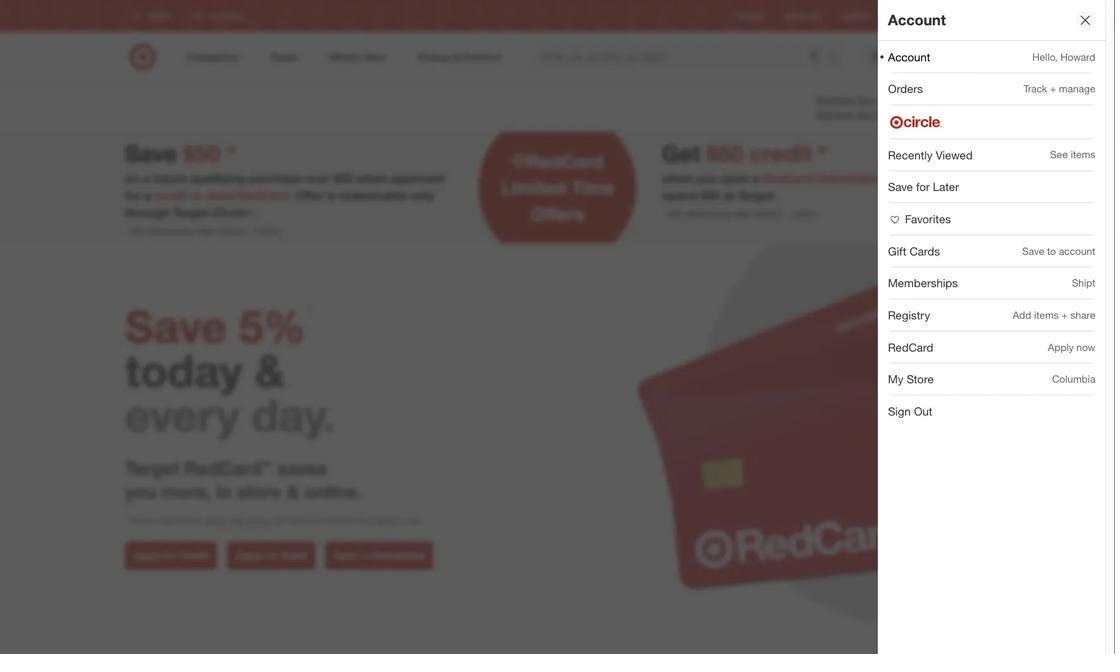 Task type: describe. For each thing, give the bounding box(es) containing it.
2 when from the left
[[662, 171, 693, 185]]

* link down spend
[[662, 209, 665, 219]]

my store
[[888, 372, 934, 386]]

every
[[125, 388, 239, 442]]

now
[[1077, 341, 1096, 353]]

or
[[909, 93, 918, 106]]

benefits
[[325, 515, 357, 526]]

is
[[327, 188, 336, 203]]

debit inside manage your credit or debit redcard manage your reloadable account
[[921, 93, 945, 106]]

1 manage from the top
[[816, 93, 853, 106]]

apply for apply for debit
[[235, 549, 263, 562]]

today &
[[125, 343, 285, 397]]

purchase
[[249, 171, 302, 185]]

track
[[1024, 83, 1047, 95]]

in
[[216, 480, 232, 503]]

save for save for later
[[888, 180, 913, 194]]

& inside target redcard™ saves you more, in store & online.
[[287, 480, 299, 503]]

apply for apply for credit
[[133, 549, 160, 562]]

target circle
[[892, 11, 934, 21]]

* down spend
[[662, 209, 665, 219]]

save for later link
[[878, 171, 1106, 203]]

5%
[[239, 299, 306, 353]]

redcard right ad
[[841, 11, 871, 21]]

0 horizontal spatial &
[[255, 343, 285, 397]]

hello,
[[1033, 51, 1058, 63]]

$50 inside and spend $50 at target.
[[701, 188, 720, 203]]

open a reloadable link
[[325, 542, 433, 570]]

* link up and spend $50 at target.
[[818, 139, 828, 167]]

apply now
[[1048, 341, 1096, 353]]

favorites
[[905, 212, 951, 226]]

redcard™
[[184, 457, 272, 480]]

save to account
[[1022, 245, 1096, 257]]

target circle link
[[892, 10, 934, 21]]

future
[[153, 171, 187, 185]]

for inside 1 some restrictions apply. see below for redcard benefits & program rules
[[274, 515, 285, 526]]

sign out
[[888, 405, 933, 418]]

items for registry
[[1034, 309, 1059, 321]]

see inside "account" dialog
[[1050, 148, 1068, 161]]

details for save
[[149, 226, 171, 236]]

saves
[[277, 457, 327, 480]]

spend
[[662, 188, 697, 203]]

0 vertical spatial registry
[[737, 11, 765, 21]]

target inside offer is redeemable only through target circle™.
[[173, 205, 209, 220]]

below. for save
[[173, 226, 195, 236]]

my
[[888, 372, 904, 386]]

for for apply for credit
[[163, 549, 176, 562]]

and spend $50 at target.
[[662, 171, 957, 203]]

apply for credit
[[133, 549, 209, 562]]

2 your from the top
[[856, 108, 876, 120]]

through
[[125, 205, 170, 220]]

shipt
[[1072, 277, 1096, 289]]

for for save for later
[[916, 180, 930, 194]]

howard for hi, howard
[[903, 51, 934, 62]]

gift
[[888, 244, 907, 258]]

items for recently viewed
[[1071, 148, 1096, 161]]

on
[[125, 171, 139, 185]]

debit inside apply for debit link
[[282, 549, 307, 562]]

save 5%
[[125, 299, 306, 353]]

registry link
[[737, 10, 765, 21]]

store
[[237, 480, 281, 503]]

more,
[[161, 480, 211, 503]]

offers
[[531, 202, 584, 225]]

cards
[[910, 244, 940, 258]]

details for get
[[686, 209, 708, 219]]

manage your credit or debit redcard manage your reloadable account
[[816, 93, 990, 120]]

online.
[[304, 480, 362, 503]]

below. for get
[[710, 209, 732, 219]]

* link down through
[[125, 226, 128, 236]]

a right on
[[143, 171, 150, 185]]

time
[[571, 176, 614, 199]]

1 vertical spatial reloadable
[[371, 549, 425, 562]]

limited time offers
[[501, 176, 614, 225]]

offer is redeemable only through target circle™.
[[125, 188, 434, 220]]

offer inside offer is redeemable only through target circle™.
[[295, 188, 324, 203]]

reloadable inside manage your credit or debit redcard manage your reloadable account
[[878, 108, 932, 120]]

later
[[933, 180, 959, 194]]

on a future qualifying purchase over $50 when approved for a
[[125, 171, 444, 203]]

restrictions
[[158, 515, 202, 526]]

* link up the qualifying
[[226, 139, 236, 167]]

save for save 5%
[[125, 299, 226, 353]]

redcard link
[[841, 10, 871, 21]]

columbia
[[1052, 373, 1096, 385]]

* offer details below. valid 10/29/23 – 12/9/23 for get
[[662, 209, 817, 219]]

some
[[132, 515, 156, 526]]

get
[[662, 139, 707, 167]]

qualifying
[[190, 171, 246, 185]]

1 some restrictions apply. see below for redcard benefits & program rules
[[127, 513, 422, 526]]

redcard inside manage your credit or debit redcard manage your reloadable account
[[948, 93, 990, 106]]

add
[[1013, 309, 1031, 321]]

2 manage from the top
[[816, 108, 853, 120]]

credit for for
[[179, 549, 209, 562]]

weekly
[[785, 11, 809, 21]]

recently viewed
[[888, 148, 973, 161]]

0 vertical spatial account
[[888, 11, 946, 29]]

see inside 1 some restrictions apply. see below for redcard benefits & program rules
[[230, 515, 245, 526]]

1 for 1 some restrictions apply. see below for redcard benefits & program rules
[[127, 513, 131, 522]]

save for save to account
[[1022, 245, 1044, 257]]

redcard inside 1 some restrictions apply. see below for redcard benefits & program rules
[[287, 515, 322, 526]]

registry inside "account" dialog
[[888, 308, 930, 322]]

gift cards
[[888, 244, 940, 258]]

account hello, howard element
[[888, 50, 931, 64]]

credit for your
[[878, 93, 906, 106]]

circle
[[915, 11, 934, 21]]

1 for 1
[[306, 304, 311, 313]]

10/29/23 for save
[[215, 226, 245, 236]]

weekly ad
[[785, 11, 821, 21]]

for inside on a future qualifying purchase over $50 when approved for a
[[125, 188, 141, 203]]

offer for get
[[667, 209, 684, 219]]



Task type: vqa. For each thing, say whether or not it's contained in the screenshot.
Add items + share
yes



Task type: locate. For each thing, give the bounding box(es) containing it.
0 vertical spatial details
[[686, 209, 708, 219]]

reloadable down program
[[371, 549, 425, 562]]

account
[[1059, 245, 1096, 257]]

open a reloadable
[[334, 549, 425, 562]]

store
[[907, 372, 934, 386]]

2 vertical spatial offer
[[130, 226, 147, 236]]

apply left now
[[1048, 341, 1074, 353]]

1 vertical spatial offer
[[667, 209, 684, 219]]

2 vertical spatial &
[[359, 515, 365, 526]]

to
[[1047, 245, 1056, 257]]

a right "open"
[[363, 549, 368, 562]]

1 horizontal spatial &
[[287, 480, 299, 503]]

12/9/23 for save
[[254, 226, 280, 236]]

0 horizontal spatial registry
[[737, 11, 765, 21]]

1 horizontal spatial valid
[[734, 209, 750, 219]]

0 horizontal spatial when
[[356, 171, 387, 185]]

redcard inside "account" dialog
[[888, 340, 934, 354]]

1 link
[[305, 303, 312, 318]]

1 horizontal spatial offer
[[295, 188, 324, 203]]

only
[[411, 188, 434, 203]]

1 when from the left
[[356, 171, 387, 185]]

12/9/23 for get
[[791, 209, 817, 219]]

credit left or
[[878, 93, 906, 106]]

today
[[125, 343, 243, 397]]

apply for debit
[[235, 549, 307, 562]]

orders
[[888, 82, 923, 96]]

* up and spend $50 at target.
[[818, 139, 828, 167]]

0 vertical spatial * offer details below. valid 10/29/23 – 12/9/23
[[662, 209, 817, 219]]

apply down below
[[235, 549, 263, 562]]

0 vertical spatial offer
[[295, 188, 324, 203]]

1 horizontal spatial 1
[[306, 304, 311, 313]]

12/9/23 down and spend $50 at target.
[[791, 209, 817, 219]]

valid for get
[[734, 209, 750, 219]]

0 horizontal spatial offer
[[130, 226, 147, 236]]

1 horizontal spatial * offer details below. valid 10/29/23 – 12/9/23
[[662, 209, 817, 219]]

for down 1 some restrictions apply. see below for redcard benefits & program rules
[[265, 549, 279, 562]]

1 horizontal spatial debit
[[921, 93, 945, 106]]

1 vertical spatial &
[[287, 480, 299, 503]]

you up some at the bottom of page
[[125, 480, 156, 503]]

target.
[[738, 188, 777, 203]]

account inside manage your credit or debit redcard manage your reloadable account
[[935, 108, 975, 120]]

1 horizontal spatial $50
[[701, 188, 720, 203]]

details
[[686, 209, 708, 219], [149, 226, 171, 236]]

0 horizontal spatial $50
[[334, 171, 353, 185]]

0 horizontal spatial you
[[125, 480, 156, 503]]

limited
[[501, 176, 566, 199]]

1 inside 1 some restrictions apply. see below for redcard benefits & program rules
[[127, 513, 131, 522]]

– down and spend $50 at target.
[[784, 209, 789, 219]]

below. down future
[[173, 226, 195, 236]]

1 horizontal spatial –
[[784, 209, 789, 219]]

0 vertical spatial you
[[696, 171, 717, 185]]

1 horizontal spatial reloadable
[[878, 108, 932, 120]]

0 horizontal spatial details
[[149, 226, 171, 236]]

howard right hi,
[[903, 51, 934, 62]]

1 vertical spatial * offer details below. valid 10/29/23 – 12/9/23
[[125, 226, 280, 236]]

2 vertical spatial target
[[125, 457, 179, 480]]

for
[[916, 180, 930, 194], [125, 188, 141, 203], [274, 515, 285, 526], [163, 549, 176, 562], [265, 549, 279, 562]]

account dialog
[[878, 0, 1115, 654]]

credit inside manage your credit or debit redcard manage your reloadable account
[[878, 93, 906, 106]]

1 horizontal spatial 10/29/23
[[752, 209, 782, 219]]

target for redcard™
[[125, 457, 179, 480]]

1 horizontal spatial items
[[1071, 148, 1096, 161]]

1 vertical spatial 1
[[127, 513, 131, 522]]

0 horizontal spatial +
[[1050, 83, 1056, 95]]

1 horizontal spatial details
[[686, 209, 708, 219]]

0 horizontal spatial reloadable
[[371, 549, 425, 562]]

1 horizontal spatial apply
[[235, 549, 263, 562]]

1 vertical spatial –
[[247, 226, 252, 236]]

0 vertical spatial &
[[255, 343, 285, 397]]

$50 up is
[[334, 171, 353, 185]]

0 vertical spatial valid
[[734, 209, 750, 219]]

redcard left benefits
[[287, 515, 322, 526]]

– down "circle™."
[[247, 226, 252, 236]]

search button
[[823, 43, 853, 73]]

2 horizontal spatial apply
[[1048, 341, 1074, 353]]

– for get
[[784, 209, 789, 219]]

2 horizontal spatial &
[[359, 515, 365, 526]]

below. down at
[[710, 209, 732, 219]]

save for save
[[125, 139, 183, 167]]

account
[[888, 11, 946, 29], [888, 50, 931, 64], [935, 108, 975, 120]]

2 horizontal spatial offer
[[667, 209, 684, 219]]

1 horizontal spatial see
[[1050, 148, 1068, 161]]

account up viewed
[[935, 108, 975, 120]]

* offer details below. valid 10/29/23 – 12/9/23 for save
[[125, 226, 280, 236]]

sign
[[888, 405, 911, 418]]

apply for apply now
[[1048, 341, 1074, 353]]

for inside "account" dialog
[[916, 180, 930, 194]]

offer down over
[[295, 188, 324, 203]]

manage
[[816, 93, 853, 106], [816, 108, 853, 120]]

redcards image
[[627, 278, 990, 589]]

apply inside apply for debit link
[[235, 549, 263, 562]]

10/29/23 for get
[[752, 209, 782, 219]]

1 your from the top
[[856, 93, 876, 106]]

howard for hello, howard
[[1061, 51, 1096, 63]]

you left open
[[696, 171, 717, 185]]

hi,
[[891, 51, 901, 62]]

memberships
[[888, 276, 958, 290]]

save for later
[[888, 180, 959, 194]]

* offer details below. valid 10/29/23 – 12/9/23 down at
[[662, 209, 817, 219]]

view favorites element
[[888, 212, 951, 226]]

redcard up time
[[527, 150, 604, 172]]

0 vertical spatial below.
[[710, 209, 732, 219]]

recently
[[888, 148, 933, 161]]

* link
[[226, 139, 236, 167], [818, 139, 828, 167], [662, 209, 665, 219], [125, 226, 128, 236]]

10/29/23
[[752, 209, 782, 219], [215, 226, 245, 236]]

below.
[[710, 209, 732, 219], [173, 226, 195, 236]]

0 horizontal spatial 1
[[127, 513, 131, 522]]

when up spend
[[662, 171, 693, 185]]

1 horizontal spatial you
[[696, 171, 717, 185]]

for left later
[[916, 180, 930, 194]]

1 vertical spatial account
[[888, 50, 931, 64]]

open
[[334, 549, 360, 562]]

apply
[[1048, 341, 1074, 353], [133, 549, 160, 562], [235, 549, 263, 562]]

*
[[226, 139, 236, 167], [818, 139, 828, 167], [662, 209, 665, 219], [125, 226, 128, 236]]

2 vertical spatial account
[[935, 108, 975, 120]]

when up redeemable in the left of the page
[[356, 171, 387, 185]]

1 horizontal spatial registry
[[888, 308, 930, 322]]

offer for save
[[130, 226, 147, 236]]

1 vertical spatial 12/9/23
[[254, 226, 280, 236]]

viewed
[[936, 148, 973, 161]]

1 vertical spatial debit
[[282, 549, 307, 562]]

0 vertical spatial 10/29/23
[[752, 209, 782, 219]]

for down restrictions
[[163, 549, 176, 562]]

out
[[914, 405, 933, 418]]

a up "target."
[[753, 171, 759, 185]]

target redcard™ saves you more, in store & online.
[[125, 457, 362, 503]]

registry left weekly
[[737, 11, 765, 21]]

1 horizontal spatial below.
[[710, 209, 732, 219]]

add items + share
[[1013, 309, 1096, 321]]

1 horizontal spatial howard
[[1061, 51, 1096, 63]]

* up the qualifying
[[226, 139, 236, 167]]

ad
[[811, 11, 821, 21]]

search
[[823, 52, 853, 64]]

0 horizontal spatial * offer details below. valid 10/29/23 – 12/9/23
[[125, 226, 280, 236]]

save
[[125, 139, 183, 167], [888, 180, 913, 194], [1022, 245, 1044, 257], [125, 299, 226, 353]]

0 horizontal spatial below.
[[173, 226, 195, 236]]

redeemable
[[340, 188, 407, 203]]

1 right 5%
[[306, 304, 311, 313]]

& inside 1 some restrictions apply. see below for redcard benefits & program rules
[[359, 515, 365, 526]]

0 vertical spatial your
[[856, 93, 876, 106]]

1 vertical spatial $50
[[701, 188, 720, 203]]

1 vertical spatial valid
[[197, 226, 213, 236]]

for down on
[[125, 188, 141, 203]]

0 vertical spatial –
[[784, 209, 789, 219]]

0 horizontal spatial items
[[1034, 309, 1059, 321]]

favorites link
[[878, 203, 1106, 235]]

items
[[1071, 148, 1096, 161], [1034, 309, 1059, 321]]

apply for credit link
[[125, 542, 217, 570]]

debit right or
[[921, 93, 945, 106]]

10/29/23 down "target."
[[752, 209, 782, 219]]

apply.
[[205, 515, 227, 526]]

* down through
[[125, 226, 128, 236]]

target for circle
[[892, 11, 912, 21]]

– for save
[[247, 226, 252, 236]]

manage
[[1059, 83, 1096, 95]]

a up through
[[144, 188, 151, 203]]

valid down "circle™."
[[197, 226, 213, 236]]

$50 inside on a future qualifying purchase over $50 when approved for a
[[334, 171, 353, 185]]

offer down through
[[130, 226, 147, 236]]

apply inside apply for credit link
[[133, 549, 160, 562]]

1 vertical spatial items
[[1034, 309, 1059, 321]]

1 horizontal spatial +
[[1062, 309, 1068, 321]]

reloadable down or
[[878, 108, 932, 120]]

1 inside "link"
[[306, 304, 311, 313]]

when you open a
[[662, 171, 763, 185]]

program
[[367, 515, 401, 526]]

redcard
[[841, 11, 871, 21], [948, 93, 990, 106], [527, 150, 604, 172], [888, 340, 934, 354], [287, 515, 322, 526]]

0 horizontal spatial howard
[[903, 51, 934, 62]]

apply inside "account" dialog
[[1048, 341, 1074, 353]]

0 horizontal spatial see
[[230, 515, 245, 526]]

and
[[935, 171, 957, 185]]

1 vertical spatial you
[[125, 480, 156, 503]]

1 horizontal spatial credit
[[878, 93, 906, 106]]

debit down 1 some restrictions apply. see below for redcard benefits & program rules
[[282, 549, 307, 562]]

registry down memberships
[[888, 308, 930, 322]]

valid for save
[[197, 226, 213, 236]]

details down through
[[149, 226, 171, 236]]

target up the more,
[[125, 457, 179, 480]]

0 vertical spatial debit
[[921, 93, 945, 106]]

for for apply for debit
[[265, 549, 279, 562]]

10/29/23 down "circle™."
[[215, 226, 245, 236]]

details down spend
[[686, 209, 708, 219]]

0 vertical spatial reloadable
[[878, 108, 932, 120]]

account up orders
[[888, 50, 931, 64]]

0 vertical spatial credit
[[878, 93, 906, 106]]

apply for debit link
[[227, 542, 315, 570]]

0 horizontal spatial credit
[[179, 549, 209, 562]]

1 horizontal spatial when
[[662, 171, 693, 185]]

apply down some at the bottom of page
[[133, 549, 160, 562]]

reloadable
[[878, 108, 932, 120], [371, 549, 425, 562]]

0 vertical spatial items
[[1071, 148, 1096, 161]]

approved
[[391, 171, 444, 185]]

you
[[696, 171, 717, 185], [125, 480, 156, 503]]

over
[[306, 171, 330, 185]]

at
[[723, 188, 734, 203]]

1 vertical spatial registry
[[888, 308, 930, 322]]

1 vertical spatial 10/29/23
[[215, 226, 245, 236]]

howard up "manage" at the top of the page
[[1061, 51, 1096, 63]]

valid
[[734, 209, 750, 219], [197, 226, 213, 236]]

+ left share
[[1062, 309, 1068, 321]]

open
[[720, 171, 749, 185]]

credit down restrictions
[[179, 549, 209, 562]]

redcard up my store
[[888, 340, 934, 354]]

0 horizontal spatial 12/9/23
[[254, 226, 280, 236]]

+
[[1050, 83, 1056, 95], [1062, 309, 1068, 321]]

rules
[[403, 515, 422, 526]]

weekly ad link
[[785, 10, 821, 21]]

What can we help you find? suggestions appear below search field
[[533, 43, 832, 71]]

share
[[1071, 309, 1096, 321]]

0 horizontal spatial apply
[[133, 549, 160, 562]]

0 vertical spatial 12/9/23
[[791, 209, 817, 219]]

1 vertical spatial see
[[230, 515, 245, 526]]

valid down at
[[734, 209, 750, 219]]

you inside target redcard™ saves you more, in store & online.
[[125, 480, 156, 503]]

for right below
[[274, 515, 285, 526]]

1 vertical spatial details
[[149, 226, 171, 236]]

registry
[[737, 11, 765, 21], [888, 308, 930, 322]]

hello, howard
[[1033, 51, 1096, 63]]

–
[[784, 209, 789, 219], [247, 226, 252, 236]]

target
[[892, 11, 912, 21], [173, 205, 209, 220], [125, 457, 179, 480]]

1 vertical spatial your
[[856, 108, 876, 120]]

0 vertical spatial see
[[1050, 148, 1068, 161]]

0 horizontal spatial valid
[[197, 226, 213, 236]]

0 vertical spatial target
[[892, 11, 912, 21]]

1 vertical spatial credit
[[179, 549, 209, 562]]

0 horizontal spatial 10/29/23
[[215, 226, 245, 236]]

0 horizontal spatial debit
[[282, 549, 307, 562]]

+ right track at the right
[[1050, 83, 1056, 95]]

0 vertical spatial 1
[[306, 304, 311, 313]]

* offer details below. valid 10/29/23 – 12/9/23 down "circle™."
[[125, 226, 280, 236]]

sign out link
[[878, 396, 1106, 427]]

1 vertical spatial below.
[[173, 226, 195, 236]]

every day.
[[125, 388, 335, 442]]

when inside on a future qualifying purchase over $50 when approved for a
[[356, 171, 387, 185]]

$50 down when you open a
[[701, 188, 720, 203]]

target down future
[[173, 205, 209, 220]]

credit
[[878, 93, 906, 106], [179, 549, 209, 562]]

1 horizontal spatial 12/9/23
[[791, 209, 817, 219]]

1 vertical spatial +
[[1062, 309, 1068, 321]]

1
[[306, 304, 311, 313], [127, 513, 131, 522]]

circle™.
[[212, 205, 256, 220]]

see items
[[1050, 148, 1096, 161]]

1 vertical spatial manage
[[816, 108, 853, 120]]

0 vertical spatial $50
[[334, 171, 353, 185]]

0 horizontal spatial –
[[247, 226, 252, 236]]

$50
[[334, 171, 353, 185], [701, 188, 720, 203]]

hi, howard
[[891, 51, 934, 62]]

1 vertical spatial target
[[173, 205, 209, 220]]

0 vertical spatial +
[[1050, 83, 1056, 95]]

12/9/23 down offer is redeemable only through target circle™. on the left top of page
[[254, 226, 280, 236]]

target inside target redcard™ saves you more, in store & online.
[[125, 457, 179, 480]]

redcard right or
[[948, 93, 990, 106]]

0 vertical spatial manage
[[816, 93, 853, 106]]

1 left some at the bottom of page
[[127, 513, 131, 522]]

offer
[[295, 188, 324, 203], [667, 209, 684, 219], [130, 226, 147, 236]]

offer down spend
[[667, 209, 684, 219]]

howard inside "account" dialog
[[1061, 51, 1096, 63]]

account up hi, howard
[[888, 11, 946, 29]]

target left circle
[[892, 11, 912, 21]]

howard
[[1061, 51, 1096, 63], [903, 51, 934, 62]]

below
[[248, 515, 272, 526]]



